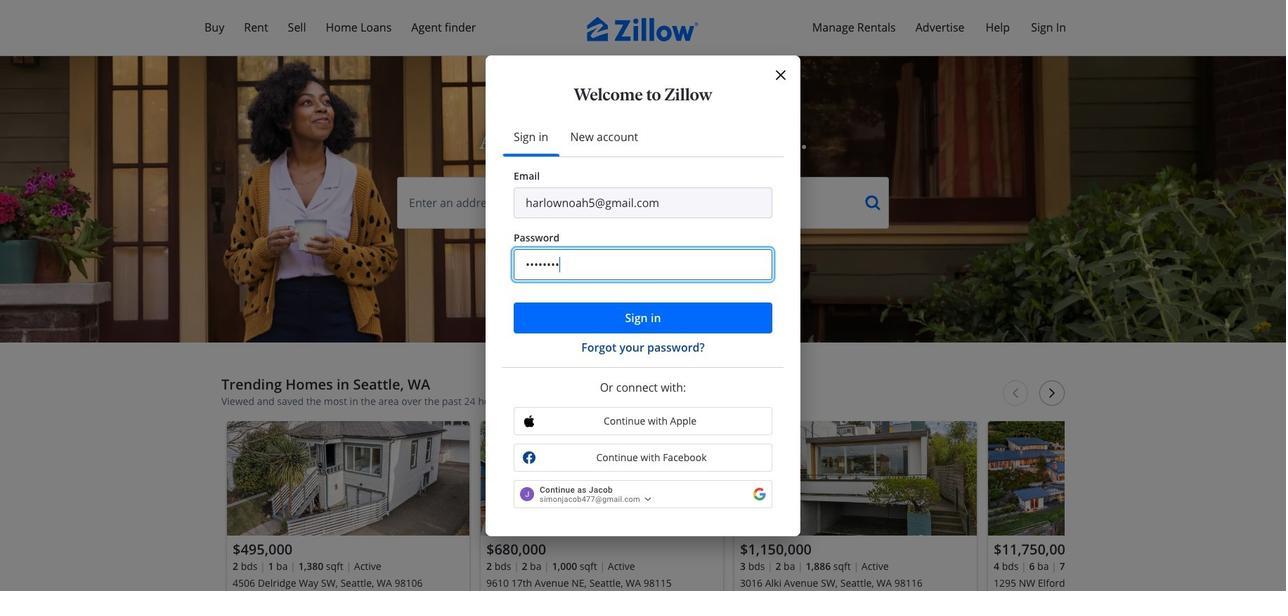 Task type: describe. For each thing, give the bounding box(es) containing it.
sign in actions group
[[514, 303, 772, 356]]

Enter email email field
[[514, 187, 772, 218]]

3016 alki avenue sw, seattle, wa 98116 image
[[734, 422, 977, 536]]

3016 alki avenue sw, seattle, wa 98116 element
[[734, 422, 977, 592]]

1295 nw elford drive, seattle, wa 98177 element
[[988, 422, 1231, 592]]

4 group from the left
[[988, 422, 1231, 592]]

zillow logo image
[[587, 17, 699, 41]]

1 group from the left
[[227, 422, 469, 592]]

9610 17th avenue ne, seattle, wa 98115 element
[[481, 422, 723, 592]]

2 group from the left
[[481, 422, 723, 592]]



Task type: locate. For each thing, give the bounding box(es) containing it.
4506 delridge way sw, seattle, wa 98106 image
[[227, 422, 469, 536]]

dialog
[[486, 55, 800, 537]]

list
[[221, 416, 1231, 592]]

main navigation
[[0, 0, 1286, 56]]

None submit
[[514, 303, 772, 333]]

home recommendations carousel element
[[221, 377, 1231, 592]]

3 group from the left
[[734, 422, 977, 592]]

authentication tabs tab list
[[502, 117, 784, 157]]

1295 nw elford drive, seattle, wa 98177 image
[[988, 422, 1231, 536]]

9610 17th avenue ne, seattle, wa 98115 image
[[481, 422, 723, 536]]

group
[[227, 422, 469, 592], [481, 422, 723, 592], [734, 422, 977, 592], [988, 422, 1231, 592]]

Enter password password field
[[514, 249, 772, 280]]

4506 delridge way sw, seattle, wa 98106 element
[[227, 422, 469, 592]]



Task type: vqa. For each thing, say whether or not it's contained in the screenshot.
Home Recommendations Carousel element on the bottom of the page
yes



